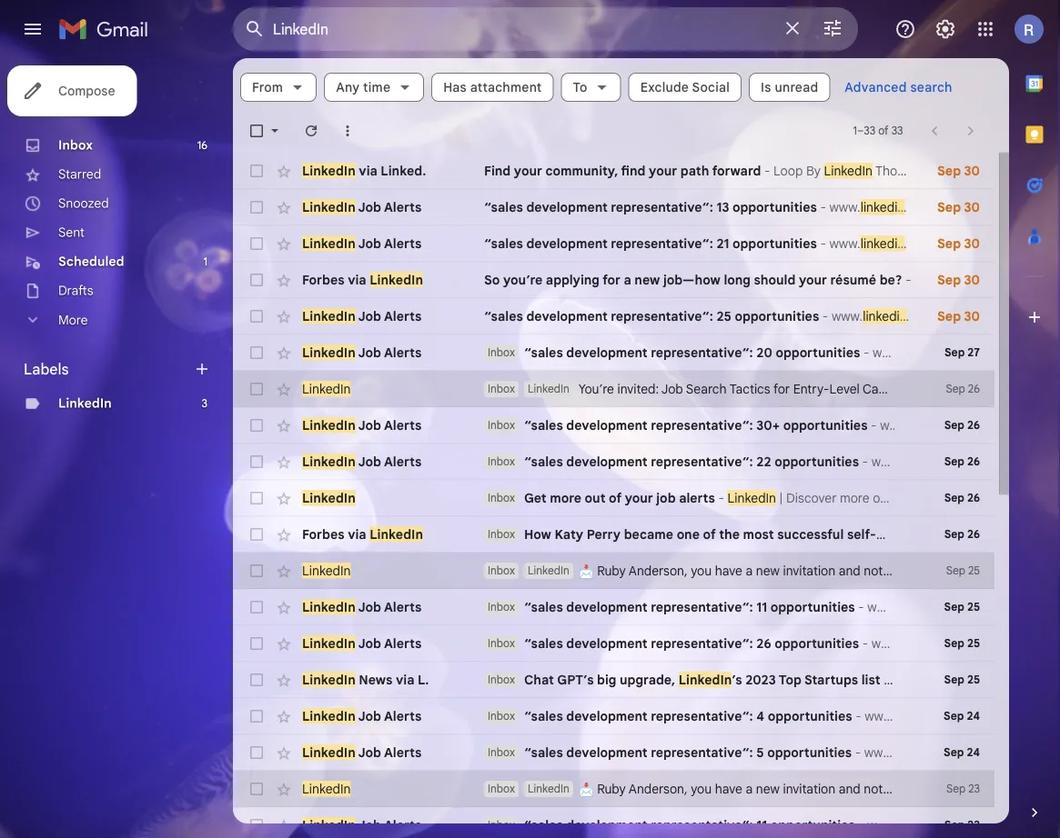 Task type: describe. For each thing, give the bounding box(es) containing it.
linkedin for "sales development representative": 13 opportunities - www. linkedin
[[861, 199, 905, 215]]

alerts for inbox "sales development representative": 11 opportunities - www.
[[384, 600, 422, 616]]

sep 24 for "sales development representative": 4 opportunities
[[944, 710, 980, 724]]

inbox get more out of your job alerts - linkedin
[[488, 490, 776, 506]]

ruby anderson, you have a new invitation and notification for sep 23
[[594, 782, 929, 798]]

more
[[550, 490, 581, 506]]

attachment
[[470, 79, 542, 95]]

made
[[876, 527, 910, 543]]

alerts for inbox "sales development representative": 22 opportunities - www.
[[384, 454, 422, 470]]

inbox "sales development representative": 20 opportunities - www.
[[488, 345, 904, 361]]

1 alerts from the top
[[384, 199, 422, 215]]

gpt's
[[557, 672, 594, 688]]

labels heading
[[24, 360, 193, 379]]

development up out
[[566, 454, 648, 470]]

notification for sep 23
[[864, 782, 929, 798]]

linkedin job alerts for "sales development representative": 11 opportunities - www.
[[302, 818, 422, 834]]

development down 📩 image
[[566, 818, 648, 834]]

and for sep 25
[[839, 563, 861, 579]]

development down 'big'
[[566, 709, 648, 725]]

7 row from the top
[[233, 371, 995, 408]]

25 for chat gpt's big upgrade,
[[967, 674, 980, 687]]

inbox for 22
[[488, 455, 515, 469]]

1 33 from the left
[[864, 124, 875, 138]]

24 for "sales development representative": 5 opportunities
[[967, 747, 980, 760]]

inbox inside labels navigation
[[58, 137, 93, 153]]

alerts for inbox "sales development representative": 20 opportunities - www.
[[384, 345, 422, 361]]

level
[[829, 381, 860, 397]]

0 vertical spatial sep 23
[[946, 783, 980, 797]]

representative": up inbox "sales development representative": 5 opportunities - www.
[[651, 709, 753, 725]]

representative": up the inbox "sales development representative": 26 opportunities - www.
[[651, 600, 753, 616]]

sep 27
[[944, 346, 980, 360]]

starred
[[58, 167, 101, 182]]

find
[[621, 163, 646, 179]]

"sales development representative": 25 opportunities - www. linkedin
[[484, 308, 907, 324]]

alerts for "sales development representative": 11 opportunities - www.
[[384, 818, 422, 834]]

sep 26 for "sales development representative": 30+ opportunities
[[944, 419, 980, 433]]

you're
[[578, 381, 614, 397]]

30 for "sales development representative": 21 opportunities - www. linkedin
[[964, 236, 980, 252]]

sep 30 for so you're applying for a new job—how long should your résumé be? -
[[937, 272, 980, 288]]

more button
[[0, 306, 218, 335]]

exclude social
[[640, 79, 730, 95]]

forward
[[712, 163, 761, 179]]

2 alerts from the top
[[384, 236, 422, 252]]

job—how
[[663, 272, 721, 288]]

sep 25 for chat gpt's big upgrade,
[[944, 674, 980, 687]]

self-
[[847, 527, 876, 543]]

the
[[719, 527, 740, 543]]

a down inbox how katy perry became one of the most successful self-made women in america
[[746, 563, 753, 579]]

development down you're
[[566, 418, 648, 434]]

applying
[[546, 272, 600, 288]]

sep 26 for how katy perry became one of the most successful self-made women in america
[[944, 528, 980, 542]]

inbox "sales development representative": 5 opportunities - www.
[[488, 745, 895, 761]]

1 for 1 33 of 33
[[853, 124, 857, 138]]

list
[[861, 672, 880, 688]]

inbox "sales development representative": 26 opportunities - www.
[[488, 636, 903, 652]]

12 row from the top
[[233, 553, 995, 590]]

and for sep 23
[[839, 782, 861, 798]]

most
[[743, 527, 774, 543]]

development up 📩 image
[[566, 745, 648, 761]]

have for sep 25
[[715, 563, 742, 579]]

linkedin job alerts for inbox "sales development representative": 4 opportunities - www.
[[302, 709, 422, 725]]

inbox chat gpt's big upgrade, linkedin 's 2023 top startups list and a model for creating coo
[[488, 672, 1060, 688]]

get
[[524, 490, 547, 506]]

successful
[[777, 527, 844, 543]]

linkedin job alerts for inbox "sales development representative": 22 opportunities - www.
[[302, 454, 422, 470]]

sent
[[58, 225, 85, 241]]

2 horizontal spatial for
[[962, 672, 980, 688]]

forbes via linkedin for inbox
[[302, 527, 423, 543]]

drafts
[[58, 283, 93, 299]]

development up 'big'
[[566, 636, 648, 652]]

how
[[524, 527, 551, 543]]

america
[[976, 527, 1027, 543]]

you're
[[503, 272, 543, 288]]

clear search image
[[774, 10, 811, 46]]

long
[[724, 272, 751, 288]]

inbox for became
[[488, 528, 515, 542]]

settings image
[[934, 18, 956, 40]]

startups
[[804, 672, 858, 688]]

30 for find your community, find your path forward - loop by linkedin
[[964, 163, 980, 179]]

25 for "sales development representative": 26 opportunities
[[967, 637, 980, 651]]

coo
[[1039, 672, 1060, 688]]

new for sep 25
[[756, 563, 780, 579]]

1 11 from the top
[[756, 600, 767, 616]]

refresh image
[[302, 122, 320, 140]]

you for sep 25
[[691, 563, 712, 579]]

inbox for 30+
[[488, 419, 515, 433]]

ruby anderson, you have a new invitation and notification for sep 25
[[594, 563, 929, 579]]

via for find
[[359, 163, 377, 179]]

time
[[363, 79, 391, 95]]

scheduled
[[58, 254, 124, 270]]

30 for so you're applying for a new job—how long should your résumé be? -
[[964, 272, 980, 288]]

anderson, for sep 25
[[629, 563, 688, 579]]

a right applying
[[624, 272, 631, 288]]

more image
[[338, 122, 357, 140]]

13 row from the top
[[233, 590, 995, 626]]

compose
[[58, 83, 115, 99]]

linkedin job alerts for inbox "sales development representative": 26 opportunities - www.
[[302, 636, 422, 652]]

became
[[624, 527, 673, 543]]

more
[[58, 312, 88, 328]]

alerts for inbox "sales development representative": 4 opportunities - www.
[[384, 709, 422, 725]]

1 row from the top
[[233, 153, 995, 189]]

26 for "sales development representative": 30+ opportunities
[[967, 419, 980, 433]]

26 for you're invited: job search tactics for entry-level candidates
[[968, 383, 980, 396]]

inbox "sales development representative": 22 opportunities - www.
[[488, 454, 903, 470]]

find your community, find your path forward - loop by linkedin
[[484, 163, 873, 179]]

27
[[968, 346, 980, 360]]

1 linkedin job alerts from the top
[[302, 199, 422, 215]]

inbox for 4
[[488, 710, 515, 724]]

linkedin news via l.
[[302, 672, 429, 688]]

17 row from the top
[[233, 735, 995, 772]]

inbox for 26
[[488, 637, 515, 651]]

by
[[806, 163, 821, 179]]

2 row from the top
[[233, 189, 995, 226]]

4
[[756, 709, 764, 725]]

5 row from the top
[[233, 298, 995, 335]]

gmail image
[[58, 11, 157, 47]]

inbox "sales development representative": 4 opportunities - www.
[[488, 709, 896, 725]]

inbox "sales development representative": 30+ opportunities - www.
[[488, 418, 911, 434]]

one
[[677, 527, 700, 543]]

"sales development representative": 13 opportunities - www. linkedin
[[484, 199, 905, 215]]

sep 25 for "sales development representative": 11 opportunities
[[944, 601, 980, 615]]

entry-
[[793, 381, 829, 397]]

1 vertical spatial of
[[609, 490, 622, 506]]

sep 25 for "sales development representative": 26 opportunities
[[944, 637, 980, 651]]

2023
[[745, 672, 776, 688]]

women
[[914, 527, 958, 543]]

's
[[732, 672, 742, 688]]

development down 📩 icon
[[566, 600, 648, 616]]

from
[[252, 79, 283, 95]]

snoozed link
[[58, 196, 109, 212]]

linkedin inside labels navigation
[[58, 396, 112, 412]]

exclude social button
[[628, 73, 742, 102]]

top
[[779, 672, 801, 688]]

katy
[[555, 527, 583, 543]]

has attachment button
[[432, 73, 554, 102]]

so you're applying for a new job—how long should your résumé be? -
[[484, 272, 915, 288]]

linkedin link
[[58, 396, 112, 412]]

inbox for 20
[[488, 346, 515, 360]]

creating
[[984, 672, 1035, 688]]

10 row from the top
[[233, 480, 995, 517]]

notification for sep 25
[[864, 563, 929, 579]]

you're invited: job search tactics for entry-level candidates
[[578, 381, 928, 397]]

linkedin job alerts for inbox "sales development representative": 30+ opportunities - www.
[[302, 418, 422, 434]]

ruby for sep 25
[[597, 563, 626, 579]]

starred link
[[58, 167, 101, 182]]

via for so
[[348, 272, 366, 288]]

invitation for sep 23
[[783, 782, 835, 798]]

19 row from the top
[[233, 808, 995, 839]]

2 linkedin job alerts from the top
[[302, 236, 422, 252]]

23 for second row from the bottom of the page
[[968, 783, 980, 797]]

"sales development representative": 21 opportunities - www. linkedin
[[484, 236, 905, 252]]

support image
[[894, 18, 916, 40]]

sep 30 for "sales development representative": 21 opportunities - www. linkedin
[[937, 236, 980, 252]]

a left model
[[910, 672, 918, 688]]

16 row from the top
[[233, 699, 995, 735]]

to
[[573, 79, 587, 95]]

23 for 19th row from the top of the page
[[967, 819, 980, 833]]

exclude
[[640, 79, 689, 95]]

development down community,
[[526, 199, 608, 215]]

linkedin for "sales development representative": 21 opportunities - www. linkedin
[[861, 236, 905, 252]]

linked.
[[381, 163, 426, 179]]



Task type: vqa. For each thing, say whether or not it's contained in the screenshot.
chance.
no



Task type: locate. For each thing, give the bounding box(es) containing it.
0 horizontal spatial 1
[[203, 255, 207, 269]]

2 vertical spatial new
[[756, 782, 780, 798]]

have
[[715, 563, 742, 579], [715, 782, 742, 798]]

1 forbes via linkedin from the top
[[302, 272, 423, 288]]

you up inbox "sales development representative": 11 opportunities - www.
[[691, 563, 712, 579]]

path
[[680, 163, 709, 179]]

representative": down inbox "sales development representative": 4 opportunities - www.
[[651, 745, 753, 761]]

1 notification from the top
[[864, 563, 929, 579]]

inbox link
[[58, 137, 93, 153]]

row down "inbox "sales development representative": 20 opportunities - www." at the top of the page
[[233, 371, 995, 408]]

1 for 1
[[203, 255, 207, 269]]

1 vertical spatial 24
[[967, 747, 980, 760]]

alerts for inbox "sales development representative": 26 opportunities - www.
[[384, 636, 422, 652]]

row up 📩 image
[[233, 735, 995, 772]]

5 alerts from the top
[[384, 418, 422, 434]]

1 vertical spatial 23
[[967, 819, 980, 833]]

inbox inside inbox how katy perry became one of the most successful self-made women in america
[[488, 528, 515, 542]]

5 linkedin job alerts from the top
[[302, 418, 422, 434]]

0 vertical spatial forbes via linkedin
[[302, 272, 423, 288]]

1 vertical spatial for
[[773, 381, 790, 397]]

www.
[[829, 199, 861, 215], [829, 236, 861, 252], [832, 308, 863, 324], [873, 345, 904, 361], [880, 418, 911, 434], [871, 454, 903, 470], [867, 600, 899, 616], [871, 636, 903, 652], [865, 709, 896, 725], [864, 745, 895, 761], [867, 818, 899, 834]]

None checkbox
[[247, 198, 266, 217]]

0 vertical spatial of
[[878, 124, 889, 138]]

7 linkedin job alerts from the top
[[302, 600, 422, 616]]

sep 30 for "sales development representative": 13 opportunities - www. linkedin
[[937, 199, 980, 215]]

11 linkedin job alerts from the top
[[302, 818, 422, 834]]

1 horizontal spatial for
[[773, 381, 790, 397]]

26 for get more out of your job alerts
[[967, 492, 980, 505]]

inbox inside inbox "sales development representative": 5 opportunities - www.
[[488, 747, 515, 760]]

2 anderson, from the top
[[629, 782, 688, 798]]

1 ruby anderson, you have a new invitation and notification from the top
[[594, 563, 929, 579]]

row up 'big'
[[233, 626, 995, 662]]

sep 24
[[944, 710, 980, 724], [944, 747, 980, 760]]

0 vertical spatial invitation
[[783, 563, 835, 579]]

1 horizontal spatial 33
[[891, 124, 903, 138]]

2 you from the top
[[691, 782, 712, 798]]

ruby
[[597, 563, 626, 579], [597, 782, 626, 798]]

23
[[968, 783, 980, 797], [967, 819, 980, 833]]

11 alerts from the top
[[384, 818, 422, 834]]

row up inbox "sales development representative": 4 opportunities - www.
[[233, 662, 1060, 699]]

1 vertical spatial forbes via linkedin
[[302, 527, 423, 543]]

11 row from the top
[[233, 517, 1027, 553]]

None search field
[[233, 7, 858, 51]]

representative": down find your community, find your path forward - loop by linkedin
[[611, 199, 713, 215]]

1 vertical spatial forbes
[[302, 527, 345, 543]]

2 vertical spatial linkedin
[[863, 308, 907, 324]]

25 for "sales development representative": 11 opportunities
[[967, 601, 980, 615]]

in
[[962, 527, 973, 543]]

have for sep 23
[[715, 782, 742, 798]]

row
[[233, 153, 995, 189], [233, 189, 995, 226], [233, 226, 995, 262], [233, 262, 995, 298], [233, 298, 995, 335], [233, 335, 995, 371], [233, 371, 995, 408], [233, 408, 995, 444], [233, 444, 995, 480], [233, 480, 995, 517], [233, 517, 1027, 553], [233, 553, 995, 590], [233, 590, 995, 626], [233, 626, 995, 662], [233, 662, 1060, 699], [233, 699, 995, 735], [233, 735, 995, 772], [233, 772, 995, 808], [233, 808, 995, 839]]

sep 26 for you're invited: job search tactics for entry-level candidates
[[946, 383, 980, 396]]

unread
[[775, 79, 818, 95]]

any time
[[336, 79, 391, 95]]

2 sep 24 from the top
[[944, 747, 980, 760]]

2 33 from the left
[[891, 124, 903, 138]]

representative": down inbox "sales development representative": 11 opportunities - www.
[[651, 636, 753, 652]]

0 vertical spatial sep 24
[[944, 710, 980, 724]]

1 ruby from the top
[[597, 563, 626, 579]]

4 row from the top
[[233, 262, 995, 298]]

1 vertical spatial and
[[884, 672, 907, 688]]

community,
[[545, 163, 618, 179]]

26
[[968, 383, 980, 396], [967, 419, 980, 433], [967, 455, 980, 469], [967, 492, 980, 505], [967, 528, 980, 542], [756, 636, 771, 652]]

4 30 from the top
[[964, 272, 980, 288]]

row down 'big'
[[233, 699, 995, 735]]

6 linkedin job alerts from the top
[[302, 454, 422, 470]]

1 vertical spatial sep 23
[[944, 819, 980, 833]]

linkedin via linked.
[[302, 163, 426, 179]]

search
[[910, 79, 952, 95]]

9 row from the top
[[233, 444, 995, 480]]

forbes for inbox
[[302, 527, 345, 543]]

1 vertical spatial anderson,
[[629, 782, 688, 798]]

row down inbox get more out of your job alerts - linkedin in the bottom of the page
[[233, 517, 1027, 553]]

0 vertical spatial for
[[603, 272, 620, 288]]

30+
[[756, 418, 780, 434]]

9 alerts from the top
[[384, 709, 422, 725]]

social
[[692, 79, 730, 95]]

26 for how katy perry became one of the most successful self-made women in america
[[967, 528, 980, 542]]

of right out
[[609, 490, 622, 506]]

0 vertical spatial anderson,
[[629, 563, 688, 579]]

1 vertical spatial new
[[756, 563, 780, 579]]

2 vertical spatial of
[[703, 527, 716, 543]]

2 forbes via linkedin from the top
[[302, 527, 423, 543]]

2 vertical spatial and
[[839, 782, 861, 798]]

l.
[[418, 672, 429, 688]]

row down 📩 icon
[[233, 590, 995, 626]]

sent link
[[58, 225, 85, 241]]

big
[[597, 672, 616, 688]]

0 vertical spatial 24
[[967, 710, 980, 724]]

10 alerts from the top
[[384, 745, 422, 761]]

via for inbox
[[348, 527, 366, 543]]

5 30 from the top
[[964, 308, 980, 324]]

row down find
[[233, 189, 995, 226]]

tactics
[[729, 381, 770, 397]]

representative": up job—how
[[611, 236, 713, 252]]

11 up 2023
[[756, 600, 767, 616]]

and
[[839, 563, 861, 579], [884, 672, 907, 688], [839, 782, 861, 798]]

linkedin for "sales development representative": 25 opportunities - www. linkedin
[[863, 308, 907, 324]]

1 vertical spatial have
[[715, 782, 742, 798]]

model
[[921, 672, 959, 688]]

your
[[514, 163, 542, 179], [649, 163, 677, 179], [799, 272, 827, 288], [625, 490, 653, 506]]

2 notification from the top
[[864, 782, 929, 798]]

3 row from the top
[[233, 226, 995, 262]]

labels navigation
[[0, 58, 233, 839]]

new for sep 23
[[756, 782, 780, 798]]

6 row from the top
[[233, 335, 995, 371]]

is unread button
[[749, 73, 830, 102]]

13
[[716, 199, 729, 215]]

1 invitation from the top
[[783, 563, 835, 579]]

0 vertical spatial forbes
[[302, 272, 345, 288]]

2 have from the top
[[715, 782, 742, 798]]

Search mail text field
[[273, 20, 771, 38]]

anderson, down inbox "sales development representative": 5 opportunities - www.
[[629, 782, 688, 798]]

ruby right 📩 image
[[597, 782, 626, 798]]

sep 24 for "sales development representative": 5 opportunities
[[944, 747, 980, 760]]

2 vertical spatial for
[[962, 672, 980, 688]]

inbox inside 'inbox chat gpt's big upgrade, linkedin 's 2023 top startups list and a model for creating coo'
[[488, 674, 515, 687]]

so
[[484, 272, 500, 288]]

0 vertical spatial 23
[[968, 783, 980, 797]]

14 row from the top
[[233, 626, 995, 662]]

1 vertical spatial 1
[[203, 255, 207, 269]]

📩 image
[[578, 565, 594, 580]]

row up inbox get more out of your job alerts - linkedin in the bottom of the page
[[233, 444, 995, 480]]

3 alerts from the top
[[384, 308, 422, 324]]

you for sep 23
[[691, 782, 712, 798]]

1 vertical spatial notification
[[864, 782, 929, 798]]

inbox for 11
[[488, 601, 515, 615]]

is unread
[[761, 79, 818, 95]]

upgrade,
[[620, 672, 675, 688]]

9 linkedin job alerts from the top
[[302, 709, 422, 725]]

row up perry on the right bottom of the page
[[233, 480, 995, 517]]

linkedin job alerts for inbox "sales development representative": 20 opportunities - www.
[[302, 345, 422, 361]]

have up "sales development representative": 11 opportunities - www.
[[715, 782, 742, 798]]

33 down "advanced search" popup button
[[891, 124, 903, 138]]

none checkbox inside row
[[247, 198, 266, 217]]

3 30 from the top
[[964, 236, 980, 252]]

inbox inside inbox "sales development representative": 30+ opportunities - www.
[[488, 419, 515, 433]]

7 alerts from the top
[[384, 600, 422, 616]]

inbox for 5
[[488, 747, 515, 760]]

ruby right 📩 icon
[[597, 563, 626, 579]]

30 for "sales development representative": 25 opportunities - www. linkedin
[[964, 308, 980, 324]]

advanced search options image
[[814, 10, 851, 46]]

row down inbox "sales development representative": 5 opportunities - www.
[[233, 772, 995, 808]]

for
[[603, 272, 620, 288], [773, 381, 790, 397], [962, 672, 980, 688]]

None checkbox
[[247, 122, 266, 140], [247, 162, 266, 180], [247, 235, 266, 253], [247, 122, 266, 140], [247, 162, 266, 180], [247, 235, 266, 253]]

1 you from the top
[[691, 563, 712, 579]]

0 horizontal spatial 33
[[864, 124, 875, 138]]

11 down 5
[[756, 818, 767, 834]]

1 horizontal spatial of
[[703, 527, 716, 543]]

forbes for so
[[302, 272, 345, 288]]

1 vertical spatial 11
[[756, 818, 767, 834]]

33 down advanced
[[864, 124, 875, 138]]

4 sep 30 from the top
[[937, 272, 980, 288]]

4 alerts from the top
[[384, 345, 422, 361]]

2 ruby anderson, you have a new invitation and notification from the top
[[594, 782, 929, 798]]

sep 30 for "sales development representative": 25 opportunities - www. linkedin
[[937, 308, 980, 324]]

out
[[585, 490, 606, 506]]

8 row from the top
[[233, 408, 995, 444]]

row down you're
[[233, 408, 995, 444]]

0 horizontal spatial for
[[603, 272, 620, 288]]

0 vertical spatial ruby anderson, you have a new invitation and notification
[[594, 563, 929, 579]]

job
[[656, 490, 676, 506]]

1 30 from the top
[[964, 163, 980, 179]]

inbox how katy perry became one of the most successful self-made women in america
[[488, 527, 1027, 543]]

ruby anderson, you have a new invitation and notification
[[594, 563, 929, 579], [594, 782, 929, 798]]

1 vertical spatial ruby anderson, you have a new invitation and notification
[[594, 782, 929, 798]]

24 for "sales development representative": 4 opportunities
[[967, 710, 980, 724]]

for left entry-
[[773, 381, 790, 397]]

representative":
[[611, 199, 713, 215], [611, 236, 713, 252], [611, 308, 713, 324], [651, 345, 753, 361], [651, 418, 753, 434], [651, 454, 753, 470], [651, 600, 753, 616], [651, 636, 753, 652], [651, 709, 753, 725], [651, 745, 753, 761], [651, 818, 753, 834]]

sep 30 for find your community, find your path forward - loop by linkedin
[[937, 163, 980, 179]]

1 vertical spatial you
[[691, 782, 712, 798]]

0 vertical spatial have
[[715, 563, 742, 579]]

2 invitation from the top
[[783, 782, 835, 798]]

chat
[[524, 672, 554, 688]]

25
[[716, 308, 731, 324], [968, 565, 980, 578], [967, 601, 980, 615], [967, 637, 980, 651], [967, 674, 980, 687]]

representative": up search
[[651, 345, 753, 361]]

inbox inside inbox "sales development representative": 22 opportunities - www.
[[488, 455, 515, 469]]

1 24 from the top
[[967, 710, 980, 724]]

alerts for inbox "sales development representative": 30+ opportunities - www.
[[384, 418, 422, 434]]

invitation for sep 25
[[783, 563, 835, 579]]

0 vertical spatial you
[[691, 563, 712, 579]]

news
[[359, 672, 393, 688]]

1 sep 30 from the top
[[937, 163, 980, 179]]

30 for "sales development representative": 13 opportunities - www. linkedin
[[964, 199, 980, 215]]

inbox inside "inbox "sales development representative": 20 opportunities - www."
[[488, 346, 515, 360]]

inbox
[[58, 137, 93, 153], [488, 346, 515, 360], [488, 383, 515, 396], [488, 419, 515, 433], [488, 455, 515, 469], [488, 492, 515, 505], [488, 528, 515, 542], [488, 565, 515, 578], [488, 601, 515, 615], [488, 637, 515, 651], [488, 674, 515, 687], [488, 710, 515, 724], [488, 747, 515, 760], [488, 783, 515, 797]]

6 alerts from the top
[[384, 454, 422, 470]]

inbox inside inbox get more out of your job alerts - linkedin
[[488, 492, 515, 505]]

development
[[526, 199, 608, 215], [526, 236, 608, 252], [526, 308, 608, 324], [566, 345, 648, 361], [566, 418, 648, 434], [566, 454, 648, 470], [566, 600, 648, 616], [566, 636, 648, 652], [566, 709, 648, 725], [566, 745, 648, 761], [566, 818, 648, 834]]

2 11 from the top
[[756, 818, 767, 834]]

20
[[756, 345, 772, 361]]

📩 image
[[578, 783, 594, 798]]

tab list
[[1009, 58, 1060, 773]]

row down 📩 image
[[233, 808, 995, 839]]

"sales development representative": 11 opportunities - www.
[[524, 818, 899, 834]]

you down inbox "sales development representative": 5 opportunities - www.
[[691, 782, 712, 798]]

sep 25
[[946, 565, 980, 578], [944, 601, 980, 615], [944, 637, 980, 651], [944, 674, 980, 687]]

opportunities
[[732, 199, 817, 215], [732, 236, 817, 252], [735, 308, 819, 324], [776, 345, 860, 361], [783, 418, 868, 434], [774, 454, 859, 470], [771, 600, 855, 616], [775, 636, 859, 652], [768, 709, 852, 725], [767, 745, 852, 761], [771, 818, 855, 834]]

ruby anderson, you have a new invitation and notification down 5
[[594, 782, 929, 798]]

1 vertical spatial linkedin
[[861, 236, 905, 252]]

8 alerts from the top
[[384, 636, 422, 652]]

development down applying
[[526, 308, 608, 324]]

1 anderson, from the top
[[629, 563, 688, 579]]

a up "sales development representative": 11 opportunities - www.
[[746, 782, 753, 798]]

2 horizontal spatial of
[[878, 124, 889, 138]]

3 linkedin job alerts from the top
[[302, 308, 422, 324]]

inbox inside inbox "sales development representative": 11 opportunities - www.
[[488, 601, 515, 615]]

anderson, down became
[[629, 563, 688, 579]]

10 linkedin job alerts from the top
[[302, 745, 422, 761]]

new down 5
[[756, 782, 780, 798]]

row down perry on the right bottom of the page
[[233, 553, 995, 590]]

0 vertical spatial and
[[839, 563, 861, 579]]

candidates
[[863, 381, 928, 397]]

search mail image
[[238, 13, 271, 45]]

inbox for of
[[488, 492, 515, 505]]

ruby for sep 23
[[597, 782, 626, 798]]

perry
[[587, 527, 621, 543]]

forbes via linkedin for so
[[302, 272, 423, 288]]

inbox inside the inbox "sales development representative": 26 opportunities - www.
[[488, 637, 515, 651]]

any
[[336, 79, 360, 95]]

18 row from the top
[[233, 772, 995, 808]]

0 vertical spatial new
[[634, 272, 660, 288]]

forbes via linkedin
[[302, 272, 423, 288], [302, 527, 423, 543]]

linkedin job alerts for inbox "sales development representative": 5 opportunities - www.
[[302, 745, 422, 761]]

alerts
[[679, 490, 715, 506]]

1 vertical spatial invitation
[[783, 782, 835, 798]]

inbox for upgrade,
[[488, 674, 515, 687]]

5
[[756, 745, 764, 761]]

1
[[853, 124, 857, 138], [203, 255, 207, 269]]

of left the the
[[703, 527, 716, 543]]

to button
[[561, 73, 621, 102]]

0 horizontal spatial of
[[609, 490, 622, 506]]

representative": down search
[[651, 418, 753, 434]]

row down "sales development representative": 21 opportunities - www. linkedin
[[233, 262, 995, 298]]

0 vertical spatial notification
[[864, 563, 929, 579]]

new down most
[[756, 563, 780, 579]]

0 vertical spatial 1
[[853, 124, 857, 138]]

have down the the
[[715, 563, 742, 579]]

forbes
[[302, 272, 345, 288], [302, 527, 345, 543]]

of down advanced
[[878, 124, 889, 138]]

you
[[691, 563, 712, 579], [691, 782, 712, 798]]

inbox inside inbox "sales development representative": 4 opportunities - www.
[[488, 710, 515, 724]]

for right applying
[[603, 272, 620, 288]]

row up you're
[[233, 335, 995, 371]]

sep 26 for get more out of your job alerts
[[944, 492, 980, 505]]

development up you're
[[566, 345, 648, 361]]

representative": down inbox "sales development representative": 5 opportunities - www.
[[651, 818, 753, 834]]

15 row from the top
[[233, 662, 1060, 699]]

anderson, for sep 23
[[629, 782, 688, 798]]

2 30 from the top
[[964, 199, 980, 215]]

0 vertical spatial ruby
[[597, 563, 626, 579]]

drafts link
[[58, 283, 93, 299]]

8 linkedin job alerts from the top
[[302, 636, 422, 652]]

ruby anderson, you have a new invitation and notification down most
[[594, 563, 929, 579]]

2 sep 30 from the top
[[937, 199, 980, 215]]

representative": down job—how
[[611, 308, 713, 324]]

row up applying
[[233, 226, 995, 262]]

labels
[[24, 360, 69, 379]]

sep 26
[[946, 383, 980, 396], [944, 419, 980, 433], [944, 455, 980, 469], [944, 492, 980, 505], [944, 528, 980, 542]]

1 vertical spatial sep 24
[[944, 747, 980, 760]]

0 vertical spatial linkedin
[[861, 199, 905, 215]]

advanced
[[845, 79, 907, 95]]

loop
[[773, 163, 803, 179]]

advanced search
[[845, 79, 952, 95]]

has attachment
[[443, 79, 542, 95]]

for right model
[[962, 672, 980, 688]]

2 ruby from the top
[[597, 782, 626, 798]]

2 24 from the top
[[967, 747, 980, 760]]

representative": down inbox "sales development representative": 30+ opportunities - www.
[[651, 454, 753, 470]]

alerts
[[384, 199, 422, 215], [384, 236, 422, 252], [384, 308, 422, 324], [384, 345, 422, 361], [384, 418, 422, 434], [384, 454, 422, 470], [384, 600, 422, 616], [384, 636, 422, 652], [384, 709, 422, 725], [384, 745, 422, 761], [384, 818, 422, 834]]

2 forbes from the top
[[302, 527, 345, 543]]

advanced search button
[[837, 71, 960, 104]]

1 have from the top
[[715, 563, 742, 579]]

1 forbes from the top
[[302, 272, 345, 288]]

1 horizontal spatial 1
[[853, 124, 857, 138]]

3
[[202, 397, 207, 411]]

development up applying
[[526, 236, 608, 252]]

24
[[967, 710, 980, 724], [967, 747, 980, 760]]

5 sep 30 from the top
[[937, 308, 980, 324]]

alerts for inbox "sales development representative": 5 opportunities - www.
[[384, 745, 422, 761]]

0 vertical spatial 11
[[756, 600, 767, 616]]

3 sep 30 from the top
[[937, 236, 980, 252]]

1 33 of 33
[[853, 124, 903, 138]]

linkedin job alerts for inbox "sales development representative": 11 opportunities - www.
[[302, 600, 422, 616]]

22
[[756, 454, 771, 470]]

1 inside labels navigation
[[203, 255, 207, 269]]

1 sep 24 from the top
[[944, 710, 980, 724]]

1 vertical spatial ruby
[[597, 782, 626, 798]]

new left job—how
[[634, 272, 660, 288]]

has
[[443, 79, 467, 95]]

main menu image
[[22, 18, 44, 40]]

row down applying
[[233, 298, 995, 335]]

row down to dropdown button
[[233, 153, 995, 189]]

4 linkedin job alerts from the top
[[302, 345, 422, 361]]



